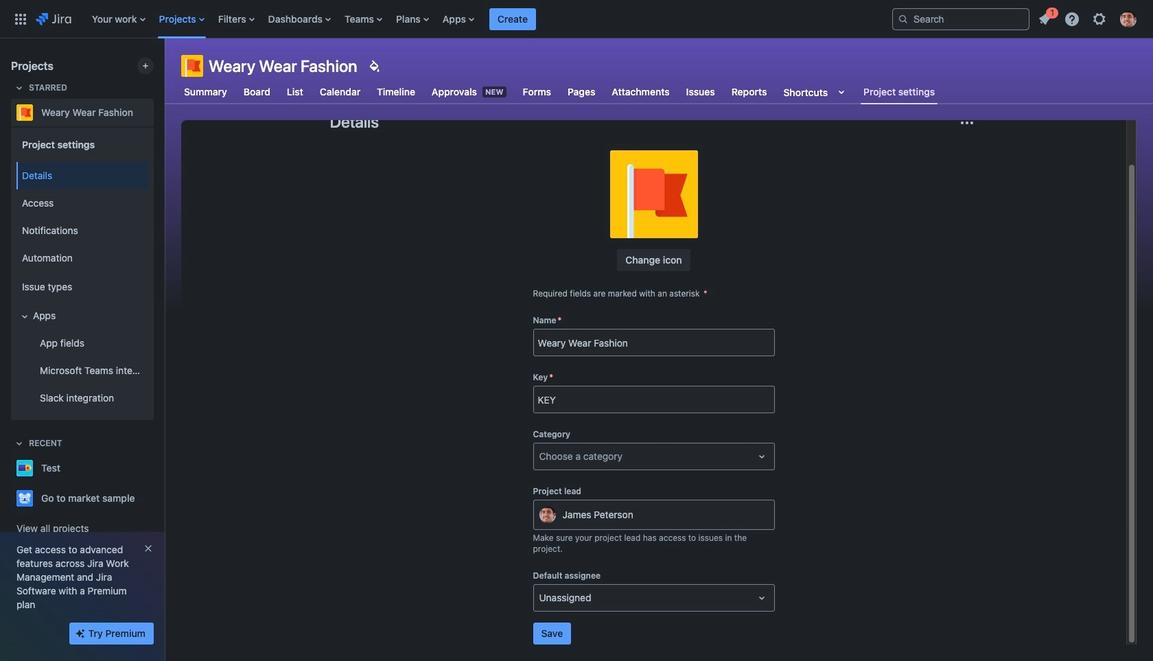 Task type: locate. For each thing, give the bounding box(es) containing it.
group
[[14, 126, 148, 420], [14, 158, 148, 416]]

None text field
[[539, 450, 542, 464]]

remove from starred image
[[150, 104, 166, 121]]

create project image
[[140, 60, 151, 71]]

more image
[[959, 115, 975, 131]]

collapse starred projects image
[[11, 80, 27, 96]]

list
[[85, 0, 882, 38], [1033, 5, 1145, 31]]

1 vertical spatial open image
[[754, 590, 770, 606]]

banner
[[0, 0, 1153, 38]]

None text field
[[539, 591, 542, 605]]

jira image
[[36, 11, 71, 27], [36, 11, 71, 27]]

list item
[[489, 0, 536, 38], [1033, 5, 1059, 30]]

None search field
[[893, 8, 1030, 30]]

1 horizontal spatial list
[[1033, 5, 1145, 31]]

Search field
[[893, 8, 1030, 30]]

collapse recent projects image
[[11, 435, 27, 452]]

your profile and settings image
[[1121, 11, 1137, 27]]

0 horizontal spatial list item
[[489, 0, 536, 38]]

0 vertical spatial open image
[[754, 448, 770, 465]]

open image
[[754, 448, 770, 465], [754, 590, 770, 606]]

2 open image from the top
[[754, 590, 770, 606]]

expand image
[[16, 308, 33, 325]]

close premium upgrade banner image
[[143, 543, 154, 554]]

None field
[[534, 330, 774, 355], [534, 387, 774, 412], [534, 330, 774, 355], [534, 387, 774, 412]]

tab list
[[173, 80, 946, 104]]

1 horizontal spatial list item
[[1033, 5, 1059, 30]]



Task type: describe. For each thing, give the bounding box(es) containing it.
project avatar image
[[610, 150, 698, 238]]

1 open image from the top
[[754, 448, 770, 465]]

1 group from the top
[[14, 126, 148, 420]]

appswitcher icon image
[[12, 11, 29, 27]]

sidebar navigation image
[[150, 55, 180, 82]]

set project background image
[[366, 58, 382, 74]]

0 horizontal spatial list
[[85, 0, 882, 38]]

help image
[[1064, 11, 1081, 27]]

2 group from the top
[[14, 158, 148, 416]]

primary element
[[8, 0, 882, 38]]

list item inside list
[[1033, 5, 1059, 30]]

notifications image
[[1037, 11, 1053, 27]]

search image
[[898, 13, 909, 24]]

settings image
[[1092, 11, 1108, 27]]



Task type: vqa. For each thing, say whether or not it's contained in the screenshot.
first Bug image
no



